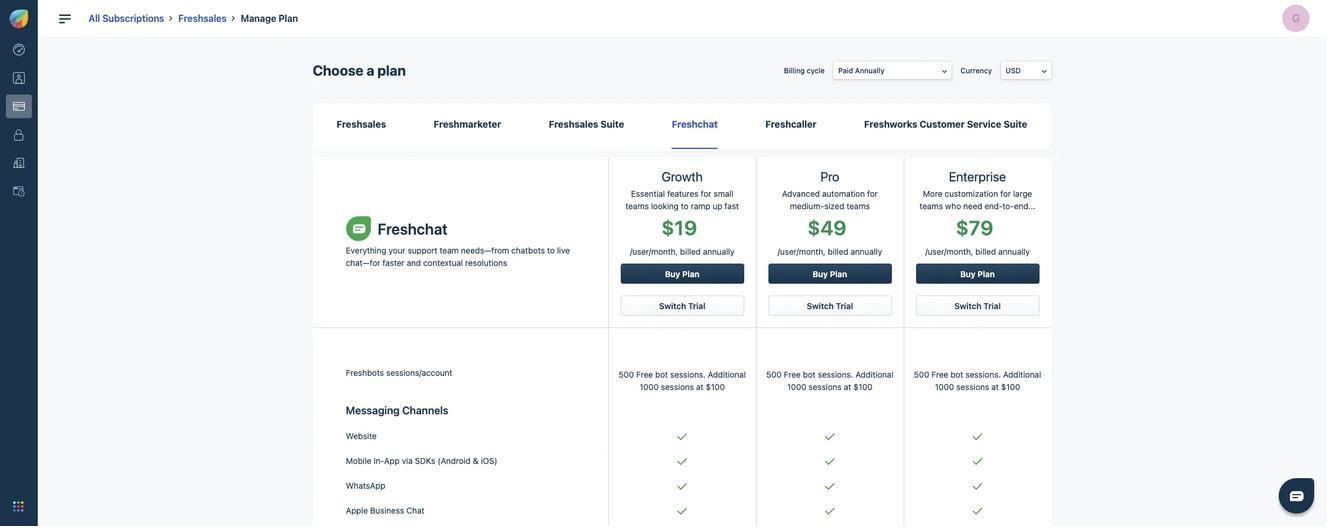 Task type: describe. For each thing, give the bounding box(es) containing it.
cycle
[[807, 66, 825, 75]]

via
[[402, 456, 413, 466]]

growth essential features for small teams looking to ramp up fast $19
[[626, 169, 739, 240]]

sessions/account
[[386, 368, 453, 378]]

resolutions
[[466, 258, 508, 268]]

essential
[[631, 189, 665, 199]]

1 vertical spatial enterprise
[[950, 169, 1007, 185]]

documents
[[564, 278, 601, 286]]

more
[[924, 189, 943, 199]]

for for add
[[512, 213, 526, 226]]

team
[[440, 245, 459, 255]]

chat
[[407, 506, 425, 516]]

annually for $19
[[703, 247, 735, 257]]

usd
[[1006, 66, 1021, 75]]

accurate
[[613, 295, 642, 304]]

freshworks customer service suite
[[865, 119, 1028, 129]]

switch trial for $49
[[807, 301, 854, 311]]

teams inside growth essential features for small teams looking to ramp up fast $19
[[626, 201, 649, 211]]

service
[[968, 119, 1002, 129]]

/user/month, billed annually for $49
[[778, 247, 883, 257]]

editor.
[[637, 286, 658, 295]]

buy plan for $49
[[813, 269, 848, 279]]

/user/month, for $79
[[926, 247, 974, 257]]

switch trial for to
[[659, 301, 706, 311]]

channels
[[402, 405, 449, 417]]

2 500 free bot sessions. additional 1000 sessions at $100 from the left
[[767, 370, 894, 392]]

plan for $49
[[830, 269, 848, 279]]

sdks
[[415, 456, 436, 466]]

2 bot from the left
[[803, 370, 816, 380]]

freshbots
[[346, 368, 384, 378]]

0 horizontal spatial a
[[367, 62, 375, 79]]

buy plan for $19
[[665, 269, 700, 279]]

/user/month, billed annually for $79
[[926, 247, 1031, 257]]

for for growth
[[701, 189, 712, 199]]

ndas
[[519, 286, 538, 295]]

freshmarketer
[[434, 119, 502, 129]]

2 sessions. from the left
[[818, 370, 854, 380]]

annually for $79
[[999, 247, 1031, 257]]

currency
[[961, 66, 993, 75]]

all
[[89, 13, 100, 24]]

template
[[606, 286, 635, 295]]

3 at from the left
[[992, 382, 1000, 392]]

3 1000 from the left
[[936, 382, 955, 392]]

buy plan button for $49
[[769, 264, 892, 284]]

live
[[557, 245, 570, 255]]

all subscriptions
[[89, 13, 164, 24]]

billing cycle
[[784, 66, 825, 75]]

branded
[[534, 278, 562, 286]]

pro advanced automation for medium-sized teams $49
[[783, 169, 881, 240]]

medium-
[[790, 201, 825, 211]]

all subscriptions link
[[89, 13, 164, 24]]

3 sessions. from the left
[[966, 370, 1002, 380]]

advanced
[[783, 189, 820, 199]]

subscriptions
[[102, 13, 164, 24]]

mobile in-app via sdks (android & ios)
[[346, 456, 498, 466]]

2 suite from the left
[[1004, 119, 1028, 129]]

2 additional from the left
[[856, 370, 894, 380]]

1 500 from the left
[[619, 370, 634, 380]]

freshdesk_messaging_cloud image
[[346, 216, 371, 241]]

buy plan button for $79
[[916, 264, 1040, 284]]

faster
[[383, 258, 405, 268]]

in
[[598, 286, 604, 295]]

pricing
[[519, 295, 541, 304]]

customization
[[945, 189, 999, 199]]

freshbots sessions/account
[[346, 368, 453, 378]]

quotes
[[447, 304, 470, 313]]

apple
[[346, 506, 368, 516]]

discounts;
[[558, 295, 592, 304]]

trial for $79
[[984, 301, 1001, 311]]

features
[[668, 189, 699, 199]]

whatsapp
[[346, 481, 386, 491]]

security image
[[13, 129, 25, 141]]

send
[[594, 295, 611, 304]]

/user/month, for $49
[[778, 247, 826, 257]]

my subscriptions image
[[13, 101, 25, 112]]

teams inside more customization for large teams who need end-to-end
[[920, 201, 944, 211]]

3 sessions from the left
[[957, 382, 990, 392]]

choose
[[313, 62, 364, 79]]

3 $100 from the left
[[1002, 382, 1021, 392]]

choose a plan
[[313, 62, 406, 79]]

3 switch from the left
[[955, 301, 982, 311]]

freshsales link
[[179, 13, 227, 24]]

3 500 free bot sessions. additional 1000 sessions at $100 from the left
[[915, 370, 1042, 392]]

trial for $49
[[836, 301, 854, 311]]

manage inside helps you build company-branded documents like quotes, proposals, msas and ndas using a rich built-in template editor. manage your catalog pricing and discounts; send accurate quotes to contacts.
[[447, 295, 473, 304]]

your inside helps you build company-branded documents like quotes, proposals, msas and ndas using a rich built-in template editor. manage your catalog pricing and discounts; send accurate quotes to contacts.
[[475, 295, 490, 304]]

build
[[482, 278, 498, 286]]

everything
[[346, 245, 387, 255]]

proposals,
[[447, 286, 481, 295]]

ramp
[[691, 201, 711, 211]]

plan for $79
[[978, 269, 996, 279]]

to inside helps you build company-branded documents like quotes, proposals, msas and ndas using a rich built-in template editor. manage your catalog pricing and discounts; send accurate quotes to contacts.
[[471, 304, 478, 313]]

/user/month, for $19
[[630, 247, 678, 257]]

buy for $79
[[961, 269, 976, 279]]

chat—for
[[346, 258, 381, 268]]

buy for $49
[[813, 269, 828, 279]]

$49
[[808, 216, 847, 240]]

chatbots
[[512, 245, 545, 255]]

3 switch trial from the left
[[955, 301, 1001, 311]]

sized
[[825, 201, 845, 211]]

your inside everything your support team needs—from chatbots to live chat—for faster and contextual resolutions
[[389, 245, 406, 255]]

automation
[[823, 189, 866, 199]]

1 500 free bot sessions. additional 1000 sessions at $100 from the left
[[619, 370, 746, 392]]

$19
[[662, 216, 698, 240]]

who
[[946, 201, 962, 211]]

need
[[964, 201, 983, 211]]

apple business chat
[[346, 506, 425, 516]]



Task type: vqa. For each thing, say whether or not it's contained in the screenshot.
the 'Service'
yes



Task type: locate. For each thing, give the bounding box(es) containing it.
2 buy from the left
[[813, 269, 828, 279]]

built-
[[580, 286, 598, 295]]

free
[[637, 370, 653, 380], [784, 370, 801, 380], [932, 370, 949, 380]]

support
[[408, 245, 438, 255]]

trial
[[689, 301, 706, 311], [836, 301, 854, 311], [984, 301, 1001, 311]]

2 horizontal spatial annually
[[999, 247, 1031, 257]]

2 buy plan from the left
[[813, 269, 848, 279]]

ios)
[[481, 456, 498, 466]]

1 horizontal spatial freshchat
[[672, 119, 718, 129]]

0 horizontal spatial 1000
[[640, 382, 659, 392]]

2 horizontal spatial free
[[932, 370, 949, 380]]

customer
[[920, 119, 965, 129]]

usd button
[[1002, 61, 1052, 79]]

1 vertical spatial a
[[560, 286, 564, 295]]

1 switch from the left
[[659, 301, 687, 311]]

profile picture image
[[1283, 5, 1310, 32]]

2 horizontal spatial switch trial button
[[916, 296, 1040, 316]]

manage down helps
[[447, 295, 473, 304]]

2 annually from the left
[[851, 247, 883, 257]]

0 horizontal spatial /user/month,
[[630, 247, 678, 257]]

2 horizontal spatial bot
[[951, 370, 964, 380]]

1 horizontal spatial switch trial button
[[769, 296, 892, 316]]

3 buy plan from the left
[[961, 269, 996, 279]]

buy down $49
[[813, 269, 828, 279]]

your up faster
[[389, 245, 406, 255]]

1 horizontal spatial switch trial
[[807, 301, 854, 311]]

2 /user/month, billed annually from the left
[[778, 247, 883, 257]]

total
[[536, 132, 559, 141]]

switch trial button for $49
[[769, 296, 892, 316]]

1 horizontal spatial 500
[[767, 370, 782, 380]]

billed for $79
[[976, 247, 997, 257]]

1 buy plan button from the left
[[621, 264, 744, 284]]

and for contextual
[[407, 258, 421, 268]]

to down the features
[[681, 201, 689, 211]]

to right quotes
[[471, 304, 478, 313]]

1 teams from the left
[[626, 201, 649, 211]]

1 horizontal spatial buy
[[813, 269, 828, 279]]

rich
[[566, 286, 578, 295]]

0 horizontal spatial freshchat
[[378, 220, 448, 238]]

2 teams from the left
[[847, 201, 870, 211]]

and for ndas
[[505, 286, 517, 295]]

0 vertical spatial a
[[367, 62, 375, 79]]

for inside pro advanced automation for medium-sized teams $49
[[868, 189, 878, 199]]

enterprise
[[439, 147, 485, 158], [950, 169, 1007, 185]]

2 horizontal spatial buy plan button
[[916, 264, 1040, 284]]

2 horizontal spatial sessions
[[957, 382, 990, 392]]

fast
[[725, 201, 739, 211]]

1 horizontal spatial free
[[784, 370, 801, 380]]

0 horizontal spatial buy
[[665, 269, 681, 279]]

trial for $19
[[689, 301, 706, 311]]

for
[[701, 189, 712, 199], [868, 189, 878, 199], [1001, 189, 1012, 199], [512, 213, 526, 226]]

annually
[[856, 66, 885, 75]]

1 billed from the left
[[681, 247, 701, 257]]

1 horizontal spatial annually
[[851, 247, 883, 257]]

2 horizontal spatial buy
[[961, 269, 976, 279]]

quotes,
[[616, 278, 641, 286]]

freshsales image
[[439, 98, 453, 113]]

switch for to
[[659, 301, 687, 311]]

add
[[416, 213, 437, 226]]

0 horizontal spatial additional
[[708, 370, 746, 380]]

buy plan button up "editor."
[[621, 264, 744, 284]]

3 500 from the left
[[915, 370, 930, 380]]

1 horizontal spatial 500 free bot sessions. additional 1000 sessions at $100
[[767, 370, 894, 392]]

2 horizontal spatial at
[[992, 382, 1000, 392]]

2 horizontal spatial 500 free bot sessions. additional 1000 sessions at $100
[[915, 370, 1042, 392]]

1 horizontal spatial /user/month, billed annually
[[778, 247, 883, 257]]

1 annually from the left
[[703, 247, 735, 257]]

and
[[407, 258, 421, 268], [505, 286, 517, 295], [543, 295, 556, 304]]

paid annually
[[839, 66, 885, 75]]

3 free from the left
[[932, 370, 949, 380]]

1 horizontal spatial sessions.
[[818, 370, 854, 380]]

more customization for large teams who need end-to-end
[[920, 189, 1035, 211]]

in-
[[374, 456, 384, 466]]

/user/month, billed annually down $79
[[926, 247, 1031, 257]]

annually down the to-
[[999, 247, 1031, 257]]

0 horizontal spatial switch trial button
[[621, 296, 744, 316]]

manage
[[241, 13, 277, 24], [447, 295, 473, 304]]

0 horizontal spatial enterprise
[[439, 147, 485, 158]]

3 billed from the left
[[976, 247, 997, 257]]

neo admin center image
[[13, 44, 25, 56]]

2 horizontal spatial to
[[681, 201, 689, 211]]

additional
[[708, 370, 746, 380], [856, 370, 894, 380], [1004, 370, 1042, 380]]

None checkbox
[[432, 262, 441, 271]]

&
[[473, 456, 479, 466]]

a left the plan
[[367, 62, 375, 79]]

0 horizontal spatial 500 free bot sessions. additional 1000 sessions at $100
[[619, 370, 746, 392]]

at
[[697, 382, 704, 392], [844, 382, 852, 392], [992, 382, 1000, 392]]

0 horizontal spatial at
[[697, 382, 704, 392]]

1 horizontal spatial switch
[[807, 301, 834, 311]]

for up ramp
[[701, 189, 712, 199]]

business
[[370, 506, 404, 516]]

sessions
[[661, 382, 694, 392], [809, 382, 842, 392], [957, 382, 990, 392]]

teams down more
[[920, 201, 944, 211]]

1 horizontal spatial buy plan button
[[769, 264, 892, 284]]

/user/month, down $49
[[778, 247, 826, 257]]

0 horizontal spatial billed
[[681, 247, 701, 257]]

1 vertical spatial manage
[[447, 295, 473, 304]]

paid annually button
[[834, 61, 952, 79]]

buy plan down the $19
[[665, 269, 700, 279]]

2 $100 from the left
[[854, 382, 873, 392]]

quote
[[518, 260, 546, 271]]

3 additional from the left
[[1004, 370, 1042, 380]]

msas
[[483, 286, 503, 295]]

0 horizontal spatial suite
[[601, 119, 625, 129]]

suite
[[601, 119, 625, 129], [1004, 119, 1028, 129]]

growth
[[662, 169, 703, 185]]

buy for $19
[[665, 269, 681, 279]]

buy plan button for $19
[[621, 264, 744, 284]]

plan for $19
[[683, 269, 700, 279]]

0 horizontal spatial annually
[[703, 247, 735, 257]]

1 buy from the left
[[665, 269, 681, 279]]

1 horizontal spatial teams
[[847, 201, 870, 211]]

0 horizontal spatial switch
[[659, 301, 687, 311]]

for for pro
[[868, 189, 878, 199]]

to left live
[[548, 245, 555, 255]]

annually for $49
[[851, 247, 883, 257]]

billed for $19
[[681, 247, 701, 257]]

3 buy from the left
[[961, 269, 976, 279]]

your down build
[[475, 295, 490, 304]]

0 horizontal spatial free
[[637, 370, 653, 380]]

freshchat up support
[[378, 220, 448, 238]]

ons
[[440, 213, 461, 226]]

1 horizontal spatial your
[[475, 295, 490, 304]]

2 horizontal spatial /user/month,
[[926, 247, 974, 257]]

1 /user/month, billed annually from the left
[[630, 247, 735, 257]]

2 1000 from the left
[[788, 382, 807, 392]]

2 horizontal spatial 1000
[[936, 382, 955, 392]]

1 switch trial from the left
[[659, 301, 706, 311]]

freshchat up growth
[[672, 119, 718, 129]]

for right automation
[[868, 189, 878, 199]]

freshworks switcher image
[[13, 501, 24, 512]]

freshsales suite
[[549, 119, 625, 129]]

buy right quotes,
[[665, 269, 681, 279]]

2 switch trial button from the left
[[769, 296, 892, 316]]

configure
[[447, 260, 491, 271]]

icon/check big image
[[678, 433, 687, 441], [826, 433, 835, 441], [974, 433, 983, 441], [678, 458, 687, 465], [826, 458, 835, 465], [974, 458, 983, 465], [678, 483, 687, 490], [826, 483, 835, 490], [974, 483, 983, 490], [678, 508, 687, 515], [826, 508, 835, 515], [974, 508, 983, 515]]

freshworks icon image
[[9, 9, 28, 28]]

(android
[[438, 456, 471, 466]]

1 horizontal spatial a
[[560, 286, 564, 295]]

2 at from the left
[[844, 382, 852, 392]]

mobile
[[346, 456, 372, 466]]

/user/month,
[[630, 247, 678, 257], [778, 247, 826, 257], [926, 247, 974, 257]]

a
[[367, 62, 375, 79], [560, 286, 564, 295]]

...
[[1029, 201, 1036, 211]]

2 horizontal spatial trial
[[984, 301, 1001, 311]]

2 horizontal spatial buy plan
[[961, 269, 996, 279]]

1 horizontal spatial $100
[[854, 382, 873, 392]]

to-
[[1003, 201, 1015, 211]]

like
[[603, 278, 614, 286]]

messaging channels
[[346, 405, 449, 417]]

0 horizontal spatial manage
[[241, 13, 277, 24]]

3 buy plan button from the left
[[916, 264, 1040, 284]]

a inside helps you build company-branded documents like quotes, proposals, msas and ndas using a rich built-in template editor. manage your catalog pricing and discounts; send accurate quotes to contacts.
[[560, 286, 564, 295]]

2 horizontal spatial additional
[[1004, 370, 1042, 380]]

end
[[1015, 201, 1029, 211]]

1 bot from the left
[[656, 370, 668, 380]]

for inside growth essential features for small teams looking to ramp up fast $19
[[701, 189, 712, 199]]

1 vertical spatial to
[[548, 245, 555, 255]]

2 horizontal spatial switch trial
[[955, 301, 1001, 311]]

2 horizontal spatial and
[[543, 295, 556, 304]]

buy plan down $49
[[813, 269, 848, 279]]

switch for $49
[[807, 301, 834, 311]]

/user/month, billed annually down the $19
[[630, 247, 735, 257]]

for inside more customization for large teams who need end-to-end
[[1001, 189, 1012, 199]]

0 vertical spatial to
[[681, 201, 689, 211]]

for left trial
[[512, 213, 526, 226]]

0 horizontal spatial sessions.
[[671, 370, 706, 380]]

2 switch from the left
[[807, 301, 834, 311]]

billed for $49
[[828, 247, 849, 257]]

/user/month, down $79
[[926, 247, 974, 257]]

2 trial from the left
[[836, 301, 854, 311]]

2 horizontal spatial $100
[[1002, 382, 1021, 392]]

1 trial from the left
[[689, 301, 706, 311]]

website
[[346, 431, 377, 441]]

1 horizontal spatial additional
[[856, 370, 894, 380]]

2 horizontal spatial sessions.
[[966, 370, 1002, 380]]

1 vertical spatial freshchat
[[378, 220, 448, 238]]

(cpq)
[[548, 260, 575, 271]]

/user/month, billed annually down $49
[[778, 247, 883, 257]]

billed
[[681, 247, 701, 257], [828, 247, 849, 257], [976, 247, 997, 257]]

3 /user/month, from the left
[[926, 247, 974, 257]]

1 horizontal spatial trial
[[836, 301, 854, 311]]

to inside everything your support team needs—from chatbots to live chat—for faster and contextual resolutions
[[548, 245, 555, 255]]

2 buy plan button from the left
[[769, 264, 892, 284]]

buy plan button down $79
[[916, 264, 1040, 284]]

available
[[464, 213, 509, 226]]

3 trial from the left
[[984, 301, 1001, 311]]

small
[[714, 189, 734, 199]]

looking
[[651, 201, 679, 211]]

large
[[1014, 189, 1033, 199]]

teams down essential
[[626, 201, 649, 211]]

1 1000 from the left
[[640, 382, 659, 392]]

add ons available for trial
[[416, 213, 548, 226]]

1 horizontal spatial sessions
[[809, 382, 842, 392]]

1 horizontal spatial /user/month,
[[778, 247, 826, 257]]

1 horizontal spatial buy plan
[[813, 269, 848, 279]]

1 buy plan from the left
[[665, 269, 700, 279]]

enterprise down freshmarketer
[[439, 147, 485, 158]]

buy plan down $79
[[961, 269, 996, 279]]

freshcaller
[[766, 119, 817, 129]]

helps
[[447, 278, 466, 286]]

1 horizontal spatial enterprise
[[950, 169, 1007, 185]]

0 horizontal spatial and
[[407, 258, 421, 268]]

1 horizontal spatial at
[[844, 382, 852, 392]]

manage right freshsales link at the left top of the page
[[241, 13, 277, 24]]

and inside everything your support team needs—from chatbots to live chat—for faster and contextual resolutions
[[407, 258, 421, 268]]

0 vertical spatial freshchat
[[672, 119, 718, 129]]

0 horizontal spatial 500
[[619, 370, 634, 380]]

1 sessions from the left
[[661, 382, 694, 392]]

0 horizontal spatial /user/month, billed annually
[[630, 247, 735, 257]]

0 horizontal spatial buy plan button
[[621, 264, 744, 284]]

1 horizontal spatial to
[[548, 245, 555, 255]]

2 vertical spatial to
[[471, 304, 478, 313]]

1 /user/month, from the left
[[630, 247, 678, 257]]

buy plan for $79
[[961, 269, 996, 279]]

2 /user/month, from the left
[[778, 247, 826, 257]]

sessions.
[[671, 370, 706, 380], [818, 370, 854, 380], [966, 370, 1002, 380]]

to
[[681, 201, 689, 211], [548, 245, 555, 255], [471, 304, 478, 313]]

None text field
[[537, 147, 572, 165]]

1 horizontal spatial manage
[[447, 295, 473, 304]]

buy down $79
[[961, 269, 976, 279]]

2 500 from the left
[[767, 370, 782, 380]]

teams inside pro advanced automation for medium-sized teams $49
[[847, 201, 870, 211]]

0 horizontal spatial teams
[[626, 201, 649, 211]]

switch trial button for to
[[621, 296, 744, 316]]

2 billed from the left
[[828, 247, 849, 257]]

2 horizontal spatial teams
[[920, 201, 944, 211]]

$79
[[956, 216, 994, 240]]

end-
[[985, 201, 1003, 211]]

0 horizontal spatial your
[[389, 245, 406, 255]]

switch trial button
[[621, 296, 744, 316], [769, 296, 892, 316], [916, 296, 1040, 316]]

audit logs image
[[13, 186, 25, 198]]

billed down $79
[[976, 247, 997, 257]]

users
[[561, 132, 585, 141]]

and down support
[[407, 258, 421, 268]]

1 at from the left
[[697, 382, 704, 392]]

company-
[[500, 278, 534, 286]]

1 free from the left
[[637, 370, 653, 380]]

contacts.
[[480, 304, 511, 313]]

0 vertical spatial your
[[389, 245, 406, 255]]

billing
[[784, 66, 805, 75]]

annually down up
[[703, 247, 735, 257]]

2 horizontal spatial 500
[[915, 370, 930, 380]]

0 horizontal spatial buy plan
[[665, 269, 700, 279]]

for up the to-
[[1001, 189, 1012, 199]]

teams down automation
[[847, 201, 870, 211]]

2 free from the left
[[784, 370, 801, 380]]

$100
[[706, 382, 725, 392], [854, 382, 873, 392], [1002, 382, 1021, 392]]

3 teams from the left
[[920, 201, 944, 211]]

1 vertical spatial your
[[475, 295, 490, 304]]

2 horizontal spatial /user/month, billed annually
[[926, 247, 1031, 257]]

billed down $49
[[828, 247, 849, 257]]

0 horizontal spatial bot
[[656, 370, 668, 380]]

1 horizontal spatial billed
[[828, 247, 849, 257]]

1 switch trial button from the left
[[621, 296, 744, 316]]

2 horizontal spatial switch
[[955, 301, 982, 311]]

1 horizontal spatial bot
[[803, 370, 816, 380]]

switch
[[659, 301, 687, 311], [807, 301, 834, 311], [955, 301, 982, 311]]

your
[[389, 245, 406, 255], [475, 295, 490, 304]]

2 sessions from the left
[[809, 382, 842, 392]]

a left rich
[[560, 286, 564, 295]]

0 horizontal spatial to
[[471, 304, 478, 313]]

paid
[[839, 66, 854, 75]]

organization image
[[13, 157, 25, 169]]

1 additional from the left
[[708, 370, 746, 380]]

enterprise up customization
[[950, 169, 1007, 185]]

1 suite from the left
[[601, 119, 625, 129]]

needs—from
[[461, 245, 509, 255]]

buy plan button down $49
[[769, 264, 892, 284]]

3 bot from the left
[[951, 370, 964, 380]]

3 switch trial button from the left
[[916, 296, 1040, 316]]

0 horizontal spatial switch trial
[[659, 301, 706, 311]]

3 annually from the left
[[999, 247, 1031, 257]]

freshchat
[[672, 119, 718, 129], [378, 220, 448, 238]]

1 horizontal spatial suite
[[1004, 119, 1028, 129]]

0 horizontal spatial sessions
[[661, 382, 694, 392]]

1 horizontal spatial and
[[505, 286, 517, 295]]

catalog
[[492, 295, 517, 304]]

to inside growth essential features for small teams looking to ramp up fast $19
[[681, 201, 689, 211]]

everything your support team needs—from chatbots to live chat—for faster and contextual resolutions
[[346, 245, 570, 268]]

0 horizontal spatial $100
[[706, 382, 725, 392]]

/user/month, down the $19
[[630, 247, 678, 257]]

3 /user/month, billed annually from the left
[[926, 247, 1031, 257]]

annually down pro advanced automation for medium-sized teams $49
[[851, 247, 883, 257]]

0 vertical spatial enterprise
[[439, 147, 485, 158]]

1 horizontal spatial 1000
[[788, 382, 807, 392]]

users image
[[13, 72, 25, 84]]

/user/month, billed annually for $19
[[630, 247, 735, 257]]

1 $100 from the left
[[706, 382, 725, 392]]

0 horizontal spatial trial
[[689, 301, 706, 311]]

2 horizontal spatial billed
[[976, 247, 997, 257]]

and left ndas at the bottom
[[505, 286, 517, 295]]

2 switch trial from the left
[[807, 301, 854, 311]]

app
[[384, 456, 400, 466]]

0 vertical spatial manage
[[241, 13, 277, 24]]

billed down the $19
[[681, 247, 701, 257]]

using
[[540, 286, 558, 295]]

configure price quote (cpq)
[[447, 260, 575, 271]]

bot
[[656, 370, 668, 380], [803, 370, 816, 380], [951, 370, 964, 380]]

1 sessions. from the left
[[671, 370, 706, 380]]

and down branded
[[543, 295, 556, 304]]



